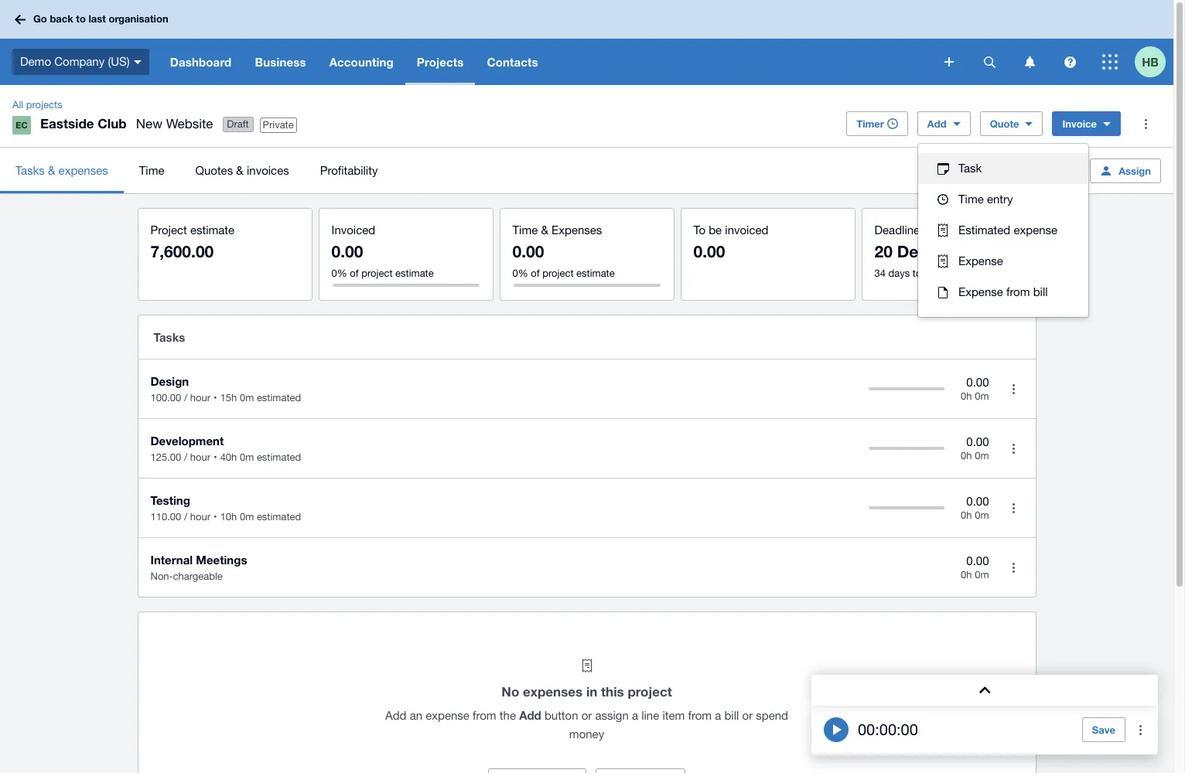 Task type: locate. For each thing, give the bounding box(es) containing it.
expenses down 'eastside club'
[[58, 164, 108, 177]]

estimate inside "invoiced 0.00 0% of project estimate"
[[395, 268, 434, 279]]

1 estimated from the top
[[257, 392, 301, 404]]

0 horizontal spatial of
[[350, 268, 359, 279]]

/ inside development 125.00 / hour • 40h 0m estimated
[[184, 452, 187, 463]]

1 vertical spatial expenses
[[523, 684, 583, 700]]

3 hour from the top
[[190, 511, 210, 523]]

tasks & expenses
[[15, 164, 108, 177]]

0.00 0h 0m for design
[[961, 376, 989, 402]]

1 vertical spatial estimated
[[257, 452, 301, 463]]

svg image up quote
[[984, 56, 995, 68]]

0 horizontal spatial expenses
[[58, 164, 108, 177]]

0 horizontal spatial add
[[385, 709, 407, 723]]

project inside time & expenses 0.00 0% of project estimate
[[542, 268, 574, 279]]

estimated inside development 125.00 / hour • 40h 0m estimated
[[257, 452, 301, 463]]

or left the spend
[[742, 709, 753, 723]]

wrapper image left task
[[934, 163, 952, 174]]

1 vertical spatial more options image
[[998, 493, 1029, 524]]

/ right 100.00
[[184, 392, 187, 404]]

1 0% from the left
[[331, 268, 347, 279]]

expense inside button
[[1014, 224, 1058, 237]]

add left the an
[[385, 709, 407, 723]]

2 wrapper image from the top
[[934, 287, 952, 298]]

expense inside add an expense from the add button or assign a line item from a bill or spend money
[[426, 709, 469, 723]]

timer
[[857, 118, 884, 130]]

3 wrapper image from the top
[[934, 254, 952, 268]]

• inside design 100.00 / hour • 15h 0m estimated
[[214, 392, 217, 404]]

accounting
[[329, 55, 394, 69]]

invoice
[[1062, 118, 1097, 130]]

0 vertical spatial tasks
[[15, 164, 45, 177]]

tasks down ec
[[15, 164, 45, 177]]

1 of from the left
[[350, 268, 359, 279]]

1 horizontal spatial estimate
[[395, 268, 434, 279]]

bill left the spend
[[724, 709, 739, 723]]

3 estimated from the top
[[257, 511, 301, 523]]

1 vertical spatial •
[[214, 452, 217, 463]]

internal
[[150, 553, 193, 567]]

hour
[[190, 392, 210, 404], [190, 452, 210, 463], [190, 511, 210, 523]]

assign
[[595, 709, 629, 723]]

0% inside time & expenses 0.00 0% of project estimate
[[512, 268, 528, 279]]

to
[[76, 13, 86, 25], [913, 268, 922, 279]]

1 horizontal spatial tasks
[[154, 330, 185, 344]]

0 vertical spatial more options image
[[998, 374, 1029, 405]]

from down expense button
[[1006, 285, 1030, 299]]

more options image for development
[[998, 433, 1029, 464]]

group
[[918, 144, 1088, 317]]

0 vertical spatial •
[[214, 392, 217, 404]]

quotes & invoices link
[[180, 148, 305, 193]]

& for tasks
[[48, 164, 55, 177]]

0 horizontal spatial time
[[139, 164, 164, 177]]

estimated right 40h
[[257, 452, 301, 463]]

project down invoiced
[[361, 268, 393, 279]]

expense button
[[918, 246, 1088, 277]]

expense from bill
[[958, 285, 1048, 299]]

hour left 10h
[[190, 511, 210, 523]]

accounting button
[[318, 39, 405, 85]]

2 wrapper image from the top
[[934, 224, 952, 237]]

• left 10h
[[214, 511, 217, 523]]

expense
[[1014, 224, 1058, 237], [426, 709, 469, 723]]

110.00
[[150, 511, 181, 523]]

0 vertical spatial wrapper image
[[934, 194, 952, 205]]

from left the
[[473, 709, 496, 723]]

& right quotes
[[236, 164, 244, 177]]

1 horizontal spatial a
[[715, 709, 721, 723]]

1 vertical spatial time
[[958, 193, 984, 206]]

/ for design
[[184, 392, 187, 404]]

2 horizontal spatial project
[[628, 684, 672, 700]]

save button
[[1082, 718, 1125, 743]]

expense down estimated
[[958, 254, 1003, 268]]

1 horizontal spatial project
[[542, 268, 574, 279]]

2 vertical spatial hour
[[190, 511, 210, 523]]

0 horizontal spatial tasks
[[15, 164, 45, 177]]

demo company (us) button
[[0, 39, 158, 85]]

3 • from the top
[[214, 511, 217, 523]]

0 horizontal spatial project
[[361, 268, 393, 279]]

2 hour from the top
[[190, 452, 210, 463]]

svg image up invoice
[[1064, 56, 1076, 68]]

1 vertical spatial expense
[[426, 709, 469, 723]]

• for design
[[214, 392, 217, 404]]

expense right the an
[[426, 709, 469, 723]]

svg image
[[1102, 54, 1118, 70], [1025, 56, 1035, 68], [1064, 56, 1076, 68], [945, 57, 954, 67], [134, 60, 141, 64]]

1 horizontal spatial to
[[913, 268, 922, 279]]

1 vertical spatial to
[[913, 268, 922, 279]]

&
[[48, 164, 55, 177], [236, 164, 244, 177], [541, 224, 548, 237]]

/ inside testing 110.00 / hour • 10h 0m estimated
[[184, 511, 187, 523]]

estimated inside testing 110.00 / hour • 10h 0m estimated
[[257, 511, 301, 523]]

navigation containing dashboard
[[158, 39, 934, 85]]

time inside 'link'
[[139, 164, 164, 177]]

more options image for design
[[998, 374, 1029, 405]]

1 horizontal spatial of
[[531, 268, 540, 279]]

2 estimated from the top
[[257, 452, 301, 463]]

hour for testing
[[190, 511, 210, 523]]

1 a from the left
[[632, 709, 638, 723]]

•
[[214, 392, 217, 404], [214, 452, 217, 463], [214, 511, 217, 523]]

1 horizontal spatial 0%
[[512, 268, 528, 279]]

estimated right 15h
[[257, 392, 301, 404]]

assign button
[[1090, 158, 1161, 183]]

1 hour from the top
[[190, 392, 210, 404]]

hour inside development 125.00 / hour • 40h 0m estimated
[[190, 452, 210, 463]]

& inside time & expenses 0.00 0% of project estimate
[[541, 224, 548, 237]]

chargeable
[[173, 571, 223, 582]]

website
[[166, 116, 213, 132]]

or up money
[[581, 709, 592, 723]]

invoices
[[247, 164, 289, 177]]

0h for development
[[961, 450, 972, 462]]

time down 'new' on the top
[[139, 164, 164, 177]]

time & expenses 0.00 0% of project estimate
[[512, 224, 615, 279]]

1 horizontal spatial svg image
[[984, 56, 995, 68]]

wrapper image for time
[[934, 194, 952, 205]]

0 vertical spatial estimated
[[257, 392, 301, 404]]

0 horizontal spatial a
[[632, 709, 638, 723]]

2 vertical spatial time
[[512, 224, 538, 237]]

0 vertical spatial expense
[[958, 254, 1003, 268]]

svg image left hb
[[1102, 54, 1118, 70]]

wrapper image
[[934, 163, 952, 174], [934, 287, 952, 298]]

estimated inside design 100.00 / hour • 15h 0m estimated
[[257, 392, 301, 404]]

0 vertical spatial hour
[[190, 392, 210, 404]]

expenses up button
[[523, 684, 583, 700]]

time left expenses
[[512, 224, 538, 237]]

projects button
[[405, 39, 475, 85]]

add right timer 'button'
[[927, 118, 947, 130]]

wrapper image up the 2023
[[934, 224, 952, 237]]

& left expenses
[[541, 224, 548, 237]]

estimated right 10h
[[257, 511, 301, 523]]

2 vertical spatial wrapper image
[[934, 254, 952, 268]]

0 vertical spatial svg image
[[15, 14, 26, 24]]

2 horizontal spatial time
[[958, 193, 984, 206]]

/ inside design 100.00 / hour • 15h 0m estimated
[[184, 392, 187, 404]]

list box
[[918, 144, 1088, 317]]

to be invoiced 0.00
[[693, 224, 769, 261]]

profitability link
[[305, 148, 393, 193]]

2 0% from the left
[[512, 268, 528, 279]]

hour down "development"
[[190, 452, 210, 463]]

1 0.00 0h 0m from the top
[[961, 376, 989, 402]]

wrapper image left time entry on the right top
[[934, 194, 952, 205]]

0 horizontal spatial 0%
[[331, 268, 347, 279]]

hour inside design 100.00 / hour • 15h 0m estimated
[[190, 392, 210, 404]]

1 vertical spatial wrapper image
[[934, 224, 952, 237]]

0 vertical spatial expense
[[1014, 224, 1058, 237]]

svg image right (us)
[[134, 60, 141, 64]]

all projects link
[[6, 97, 68, 113]]

projects
[[26, 99, 62, 111]]

2 horizontal spatial from
[[1006, 285, 1030, 299]]

2 0.00 0h 0m from the top
[[961, 435, 989, 462]]

1 vertical spatial /
[[184, 452, 187, 463]]

time entry
[[958, 193, 1013, 206]]

3 0.00 0h 0m from the top
[[961, 495, 989, 522]]

non-
[[150, 571, 173, 582]]

more options image
[[1130, 108, 1161, 139], [998, 433, 1029, 464], [998, 552, 1029, 583]]

tasks for tasks
[[154, 330, 185, 344]]

1 horizontal spatial bill
[[1033, 285, 1048, 299]]

money
[[569, 728, 604, 741]]

svg image inside go back to last organisation link
[[15, 14, 26, 24]]

3 / from the top
[[184, 511, 187, 523]]

time for time
[[139, 164, 164, 177]]

tasks
[[15, 164, 45, 177], [154, 330, 185, 344]]

& for time
[[541, 224, 548, 237]]

1 horizontal spatial or
[[742, 709, 753, 723]]

0 vertical spatial wrapper image
[[934, 163, 952, 174]]

from inside list box
[[1006, 285, 1030, 299]]

& down eastside
[[48, 164, 55, 177]]

4 0.00 0h 0m from the top
[[961, 554, 989, 581]]

0 horizontal spatial svg image
[[15, 14, 26, 24]]

navigation inside banner
[[158, 39, 934, 85]]

wrapper image inside "task" button
[[934, 163, 952, 174]]

be
[[709, 224, 722, 237]]

last
[[89, 13, 106, 25]]

project
[[361, 268, 393, 279], [542, 268, 574, 279], [628, 684, 672, 700]]

wrapper image inside estimated expense button
[[934, 224, 952, 237]]

• left 15h
[[214, 392, 217, 404]]

0.00 0h 0m
[[961, 376, 989, 402], [961, 435, 989, 462], [961, 495, 989, 522], [961, 554, 989, 581]]

wrapper image inside time entry button
[[934, 194, 952, 205]]

to left go in the top right of the page
[[913, 268, 922, 279]]

/ down "development"
[[184, 452, 187, 463]]

0.00 0h 0m for development
[[961, 435, 989, 462]]

time for time entry
[[958, 193, 984, 206]]

0 horizontal spatial expense
[[426, 709, 469, 723]]

1 vertical spatial bill
[[724, 709, 739, 723]]

time left entry
[[958, 193, 984, 206]]

bill
[[1033, 285, 1048, 299], [724, 709, 739, 723]]

1 vertical spatial tasks
[[154, 330, 185, 344]]

wrapper image for task
[[934, 163, 952, 174]]

• left 40h
[[214, 452, 217, 463]]

bill down expense button
[[1033, 285, 1048, 299]]

bill inside add an expense from the add button or assign a line item from a bill or spend money
[[724, 709, 739, 723]]

2 vertical spatial estimated
[[257, 511, 301, 523]]

wrapper image down go in the top right of the page
[[934, 287, 952, 298]]

1 vertical spatial wrapper image
[[934, 287, 952, 298]]

expense down expense button
[[958, 285, 1003, 299]]

meetings
[[196, 553, 247, 567]]

0.00 inside "invoiced 0.00 0% of project estimate"
[[331, 242, 363, 261]]

2 vertical spatial •
[[214, 511, 217, 523]]

2 / from the top
[[184, 452, 187, 463]]

1 vertical spatial expense
[[958, 285, 1003, 299]]

/
[[184, 392, 187, 404], [184, 452, 187, 463], [184, 511, 187, 523]]

expense inside expense button
[[958, 254, 1003, 268]]

0 horizontal spatial or
[[581, 709, 592, 723]]

1 • from the top
[[214, 392, 217, 404]]

no
[[502, 684, 519, 700]]

entry
[[987, 193, 1013, 206]]

• for testing
[[214, 511, 217, 523]]

navigation
[[158, 39, 934, 85]]

expenses
[[58, 164, 108, 177], [523, 684, 583, 700]]

add right the
[[519, 709, 541, 723]]

0.00
[[331, 242, 363, 261], [512, 242, 544, 261], [693, 242, 725, 261], [966, 376, 989, 389], [966, 435, 989, 448], [966, 495, 989, 508], [966, 554, 989, 568]]

svg image
[[15, 14, 26, 24], [984, 56, 995, 68]]

project up line
[[628, 684, 672, 700]]

10h
[[220, 511, 237, 523]]

tasks up the design
[[154, 330, 185, 344]]

1 wrapper image from the top
[[934, 194, 952, 205]]

1 or from the left
[[581, 709, 592, 723]]

wrapper image right dec
[[934, 254, 952, 268]]

group containing task
[[918, 144, 1088, 317]]

expense inside expense from bill link
[[958, 285, 1003, 299]]

timer button
[[846, 111, 908, 136]]

2 of from the left
[[531, 268, 540, 279]]

0m inside development 125.00 / hour • 40h 0m estimated
[[240, 452, 254, 463]]

banner
[[0, 0, 1173, 85]]

to left last
[[76, 13, 86, 25]]

wrapper image
[[934, 194, 952, 205], [934, 224, 952, 237], [934, 254, 952, 268]]

a left line
[[632, 709, 638, 723]]

project inside "invoiced 0.00 0% of project estimate"
[[361, 268, 393, 279]]

2 • from the top
[[214, 452, 217, 463]]

all projects
[[12, 99, 62, 111]]

2 or from the left
[[742, 709, 753, 723]]

• inside development 125.00 / hour • 40h 0m estimated
[[214, 452, 217, 463]]

testing 110.00 / hour • 10h 0m estimated
[[150, 494, 301, 523]]

expense
[[958, 254, 1003, 268], [958, 285, 1003, 299]]

time inside time & expenses 0.00 0% of project estimate
[[512, 224, 538, 237]]

the
[[500, 709, 516, 723]]

to
[[693, 224, 706, 237]]

back
[[50, 13, 73, 25]]

0 horizontal spatial bill
[[724, 709, 739, 723]]

2 0h from the top
[[961, 450, 972, 462]]

2 vertical spatial /
[[184, 511, 187, 523]]

from
[[1006, 285, 1030, 299], [473, 709, 496, 723], [688, 709, 712, 723]]

• inside testing 110.00 / hour • 10h 0m estimated
[[214, 511, 217, 523]]

2 horizontal spatial add
[[927, 118, 947, 130]]

a
[[632, 709, 638, 723], [715, 709, 721, 723]]

of
[[350, 268, 359, 279], [531, 268, 540, 279]]

hour left 15h
[[190, 392, 210, 404]]

1 horizontal spatial time
[[512, 224, 538, 237]]

0h
[[961, 391, 972, 402], [961, 450, 972, 462], [961, 510, 972, 522], [961, 570, 972, 581]]

wrapper image inside expense from bill link
[[934, 287, 952, 298]]

more options image
[[998, 374, 1029, 405], [998, 493, 1029, 524], [1125, 715, 1156, 746]]

0 horizontal spatial estimate
[[190, 224, 234, 237]]

0 vertical spatial more options image
[[1130, 108, 1161, 139]]

2 expense from the top
[[958, 285, 1003, 299]]

4 0h from the top
[[961, 570, 972, 581]]

0 horizontal spatial &
[[48, 164, 55, 177]]

1 vertical spatial hour
[[190, 452, 210, 463]]

more options image for testing
[[998, 493, 1029, 524]]

from right item
[[688, 709, 712, 723]]

deadline
[[875, 224, 920, 237]]

1 0h from the top
[[961, 391, 972, 402]]

demo company (us)
[[20, 55, 130, 68]]

expense down time entry button
[[1014, 224, 1058, 237]]

hour for design
[[190, 392, 210, 404]]

estimate inside time & expenses 0.00 0% of project estimate
[[576, 268, 615, 279]]

2 vertical spatial more options image
[[998, 552, 1029, 583]]

hour inside testing 110.00 / hour • 10h 0m estimated
[[190, 511, 210, 523]]

time link
[[124, 148, 180, 193]]

1 vertical spatial more options image
[[998, 433, 1029, 464]]

0%
[[331, 268, 347, 279], [512, 268, 528, 279]]

1 horizontal spatial expense
[[1014, 224, 1058, 237]]

0 vertical spatial bill
[[1033, 285, 1048, 299]]

1 / from the top
[[184, 392, 187, 404]]

0 vertical spatial time
[[139, 164, 164, 177]]

0 horizontal spatial to
[[76, 13, 86, 25]]

2 horizontal spatial &
[[541, 224, 548, 237]]

a right item
[[715, 709, 721, 723]]

0m inside design 100.00 / hour • 15h 0m estimated
[[240, 392, 254, 404]]

1 expense from the top
[[958, 254, 1003, 268]]

time inside button
[[958, 193, 984, 206]]

/ for development
[[184, 452, 187, 463]]

svg image left go
[[15, 14, 26, 24]]

time entry button
[[918, 184, 1088, 215]]

3 0h from the top
[[961, 510, 972, 522]]

2023
[[932, 242, 968, 261]]

projects
[[417, 55, 464, 69]]

1 horizontal spatial &
[[236, 164, 244, 177]]

0 vertical spatial /
[[184, 392, 187, 404]]

0.00 0h 0m for testing
[[961, 495, 989, 522]]

or
[[581, 709, 592, 723], [742, 709, 753, 723]]

1 wrapper image from the top
[[934, 163, 952, 174]]

start timer image
[[824, 718, 849, 743]]

estimated expense button
[[918, 215, 1088, 246]]

1 vertical spatial svg image
[[984, 56, 995, 68]]

& for quotes
[[236, 164, 244, 177]]

add inside popup button
[[927, 118, 947, 130]]

2 horizontal spatial estimate
[[576, 268, 615, 279]]

/ right 110.00 at the bottom of page
[[184, 511, 187, 523]]

0m
[[975, 391, 989, 402], [240, 392, 254, 404], [975, 450, 989, 462], [240, 452, 254, 463], [975, 510, 989, 522], [240, 511, 254, 523], [975, 570, 989, 581]]

1 horizontal spatial expenses
[[523, 684, 583, 700]]

spend
[[756, 709, 788, 723]]

estimated
[[257, 392, 301, 404], [257, 452, 301, 463], [257, 511, 301, 523]]

project down expenses
[[542, 268, 574, 279]]

hb button
[[1135, 39, 1173, 85]]



Task type: vqa. For each thing, say whether or not it's contained in the screenshot.
Go back to last organisation link
yes



Task type: describe. For each thing, give the bounding box(es) containing it.
add for add
[[927, 118, 947, 130]]

2 a from the left
[[715, 709, 721, 723]]

list box containing task
[[918, 144, 1088, 317]]

new website
[[136, 116, 213, 132]]

testing
[[150, 494, 190, 507]]

svg image up quote popup button
[[1025, 56, 1035, 68]]

dashboard
[[170, 55, 232, 69]]

item
[[663, 709, 685, 723]]

design
[[150, 374, 189, 388]]

go
[[33, 13, 47, 25]]

tasks & expenses link
[[0, 148, 124, 193]]

(us)
[[108, 55, 130, 68]]

of inside "invoiced 0.00 0% of project estimate"
[[350, 268, 359, 279]]

15h
[[220, 392, 237, 404]]

organisation
[[109, 13, 168, 25]]

private
[[263, 119, 294, 131]]

deadline 20 dec 2023 34 days to go
[[875, 224, 968, 279]]

wrapper image for estimated
[[934, 224, 952, 237]]

invoice button
[[1052, 111, 1121, 136]]

estimated for design
[[257, 392, 301, 404]]

all
[[12, 99, 23, 111]]

go
[[924, 268, 936, 279]]

2 vertical spatial more options image
[[1125, 715, 1156, 746]]

hour for development
[[190, 452, 210, 463]]

7,600.00
[[150, 242, 214, 261]]

estimated for development
[[257, 452, 301, 463]]

profitability
[[320, 164, 378, 177]]

assign
[[1119, 164, 1151, 177]]

100.00
[[150, 392, 181, 404]]

estimate inside project estimate 7,600.00
[[190, 224, 234, 237]]

eastside
[[40, 115, 94, 132]]

0.00 inside time & expenses 0.00 0% of project estimate
[[512, 242, 544, 261]]

quote button
[[980, 111, 1043, 136]]

invoiced
[[725, 224, 769, 237]]

tasks for tasks & expenses
[[15, 164, 45, 177]]

wrapper image inside expense button
[[934, 254, 952, 268]]

estimated expense
[[958, 224, 1058, 237]]

0 vertical spatial to
[[76, 13, 86, 25]]

more options image for internal meetings
[[998, 552, 1029, 583]]

button
[[544, 709, 578, 723]]

business
[[255, 55, 306, 69]]

svg image inside demo company (us) popup button
[[134, 60, 141, 64]]

34
[[875, 268, 886, 279]]

design 100.00 / hour • 15h 0m estimated
[[150, 374, 301, 404]]

project for 0.00
[[361, 268, 393, 279]]

0m inside testing 110.00 / hour • 10h 0m estimated
[[240, 511, 254, 523]]

an
[[410, 709, 422, 723]]

• for development
[[214, 452, 217, 463]]

quote
[[990, 118, 1019, 130]]

wrapper image for expense from bill
[[934, 287, 952, 298]]

new
[[136, 116, 162, 132]]

expense for expense
[[958, 254, 1003, 268]]

add an expense from the add button or assign a line item from a bill or spend money
[[385, 709, 788, 741]]

this
[[601, 684, 624, 700]]

eastside club
[[40, 115, 127, 132]]

club
[[98, 115, 127, 132]]

0h for testing
[[961, 510, 972, 522]]

add button
[[917, 111, 971, 136]]

draft
[[227, 118, 249, 130]]

estimated
[[958, 224, 1010, 237]]

quotes
[[195, 164, 233, 177]]

contacts
[[487, 55, 538, 69]]

project for expenses
[[628, 684, 672, 700]]

0 vertical spatial expenses
[[58, 164, 108, 177]]

business button
[[243, 39, 318, 85]]

00:00:00
[[858, 721, 918, 739]]

hb
[[1142, 55, 1159, 68]]

of inside time & expenses 0.00 0% of project estimate
[[531, 268, 540, 279]]

1 horizontal spatial add
[[519, 709, 541, 723]]

20
[[875, 242, 893, 261]]

demo
[[20, 55, 51, 68]]

estimated for testing
[[257, 511, 301, 523]]

expense for expense from bill
[[958, 285, 1003, 299]]

invoiced
[[331, 224, 375, 237]]

task
[[958, 162, 982, 175]]

no expenses in this project
[[502, 684, 672, 700]]

/ for testing
[[184, 511, 187, 523]]

in
[[586, 684, 597, 700]]

save
[[1092, 724, 1115, 736]]

days
[[888, 268, 910, 279]]

svg image up add popup button
[[945, 57, 954, 67]]

expense from bill link
[[918, 277, 1088, 308]]

1 horizontal spatial from
[[688, 709, 712, 723]]

to inside deadline 20 dec 2023 34 days to go
[[913, 268, 922, 279]]

development 125.00 / hour • 40h 0m estimated
[[150, 434, 301, 463]]

company
[[54, 55, 105, 68]]

0h for design
[[961, 391, 972, 402]]

go back to last organisation link
[[9, 6, 178, 33]]

banner containing hb
[[0, 0, 1173, 85]]

ec
[[16, 120, 28, 130]]

project
[[150, 224, 187, 237]]

task button
[[918, 153, 1088, 184]]

40h
[[220, 452, 237, 463]]

add for add an expense from the add button or assign a line item from a bill or spend money
[[385, 709, 407, 723]]

expenses
[[552, 224, 602, 237]]

0 horizontal spatial from
[[473, 709, 496, 723]]

invoiced 0.00 0% of project estimate
[[331, 224, 434, 279]]

0.00 inside to be invoiced 0.00
[[693, 242, 725, 261]]

line
[[641, 709, 659, 723]]

quotes & invoices
[[195, 164, 289, 177]]

0% inside "invoiced 0.00 0% of project estimate"
[[331, 268, 347, 279]]

development
[[150, 434, 224, 448]]

dashboard link
[[158, 39, 243, 85]]

project estimate 7,600.00
[[150, 224, 234, 261]]

time for time & expenses 0.00 0% of project estimate
[[512, 224, 538, 237]]

contacts button
[[475, 39, 550, 85]]



